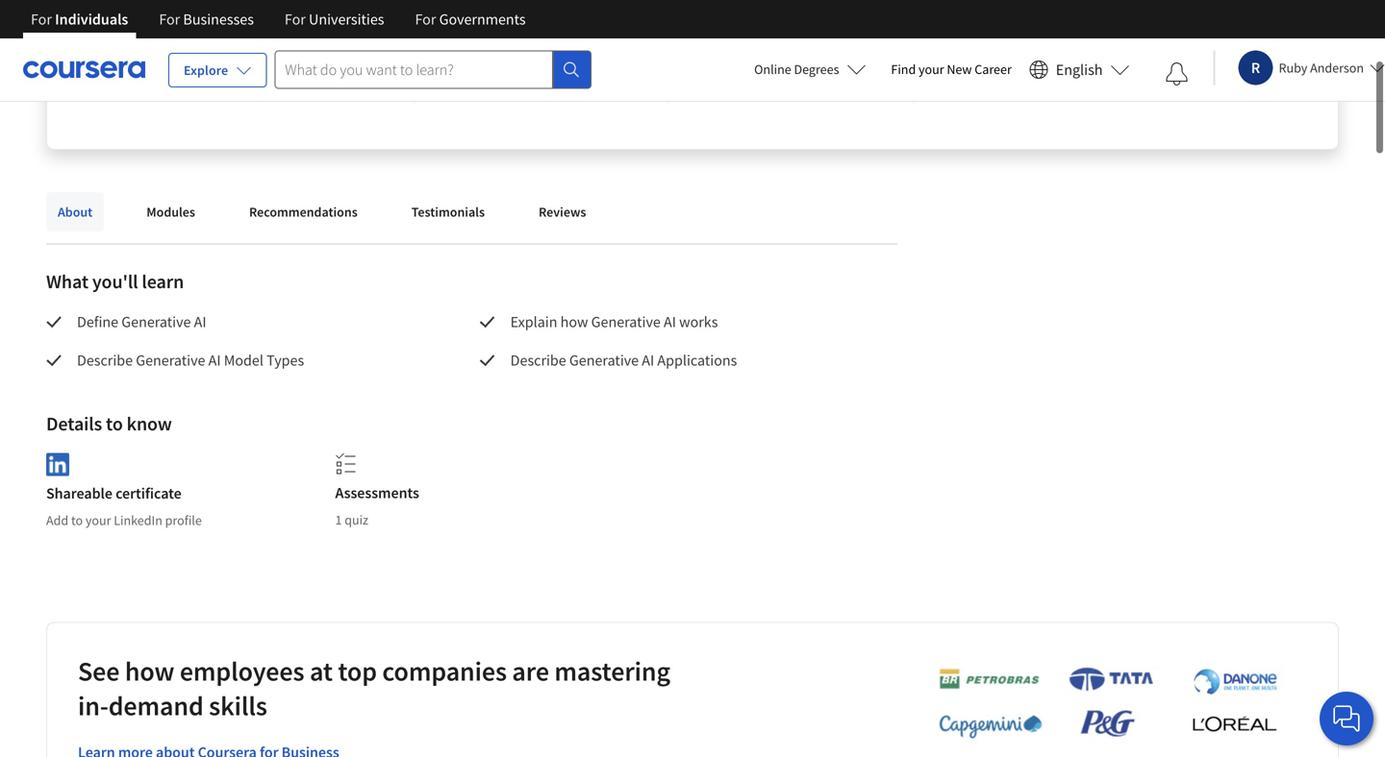 Task type: describe. For each thing, give the bounding box(es) containing it.
for for individuals
[[31, 10, 52, 29]]

reviews link
[[527, 192, 598, 232]]

complete
[[791, 68, 868, 92]]

for governments
[[415, 10, 526, 29]]

universities
[[309, 10, 384, 29]]

no
[[460, 85, 476, 102]]

(3,314
[[283, 85, 317, 102]]

shareable
[[46, 484, 112, 503]]

assessments
[[335, 484, 419, 503]]

recommendations link
[[238, 192, 369, 232]]

governments
[[439, 10, 526, 29]]

skills
[[209, 689, 267, 723]]

how for explain
[[560, 313, 588, 332]]

flexible schedule learn at your own pace
[[961, 58, 1102, 102]]

1 horizontal spatial to
[[106, 412, 123, 436]]

at for your
[[995, 85, 1007, 102]]

explain
[[510, 313, 557, 332]]

learn
[[142, 270, 184, 294]]

profile
[[165, 512, 202, 529]]

generative up describe generative ai applications
[[591, 313, 661, 332]]

career
[[975, 61, 1012, 78]]

coursera image
[[23, 54, 145, 85]]

individuals
[[55, 10, 128, 29]]

your for schedule
[[1009, 85, 1035, 102]]

see
[[78, 655, 120, 688]]

types
[[267, 351, 304, 370]]

banner navigation
[[15, 0, 541, 38]]

online
[[754, 61, 791, 78]]

at for top
[[310, 655, 333, 688]]

hour
[[728, 68, 767, 92]]

find your new career link
[[881, 58, 1021, 82]]

for individuals
[[31, 10, 128, 29]]

for universities
[[285, 10, 384, 29]]

for businesses
[[159, 10, 254, 29]]

generative for describe generative ai applications
[[569, 351, 639, 370]]

linkedin
[[114, 512, 162, 529]]

your for certificate
[[85, 512, 111, 529]]

own
[[1037, 85, 1062, 102]]

pace
[[1064, 85, 1091, 102]]

reviews)
[[320, 85, 367, 102]]

online degrees button
[[739, 48, 881, 90]]

find your new career
[[891, 61, 1012, 78]]

ruby
[[1279, 59, 1307, 76]]

1 horizontal spatial your
[[919, 61, 944, 78]]

generative for describe generative ai model types
[[136, 351, 205, 370]]

describe for describe generative ai applications
[[510, 351, 566, 370]]

for for universities
[[285, 10, 306, 29]]

applications
[[657, 351, 737, 370]]

recommendations
[[249, 203, 358, 221]]

online degrees
[[754, 61, 839, 78]]

chat with us image
[[1331, 704, 1362, 735]]

degrees
[[794, 61, 839, 78]]

modules link
[[135, 192, 207, 232]]

modules
[[146, 203, 195, 221]]

ai for define generative ai
[[194, 313, 206, 332]]

describe generative ai model types
[[77, 351, 304, 370]]

add
[[46, 512, 68, 529]]

1 inside the assessments 1 quiz
[[335, 512, 342, 529]]

1 hour to complete
[[714, 68, 868, 92]]

reviews
[[539, 203, 586, 221]]

testimonials link
[[400, 192, 496, 232]]

companies
[[382, 655, 507, 688]]

employees
[[180, 655, 304, 688]]

prior
[[479, 85, 506, 102]]

ai for describe generative ai model types
[[208, 351, 221, 370]]

about link
[[46, 192, 104, 232]]



Task type: locate. For each thing, give the bounding box(es) containing it.
at left top
[[310, 655, 333, 688]]

works
[[679, 313, 718, 332]]

your left own
[[1009, 85, 1035, 102]]

generative down learn
[[121, 313, 191, 332]]

describe down define
[[77, 351, 133, 370]]

to
[[770, 68, 788, 92], [106, 412, 123, 436], [71, 512, 83, 529]]

your down shareable in the bottom left of the page
[[85, 512, 111, 529]]

to left know at the left of page
[[106, 412, 123, 436]]

see how employees at top companies are mastering in-demand skills
[[78, 655, 670, 723]]

for
[[31, 10, 52, 29], [159, 10, 180, 29], [285, 10, 306, 29], [415, 10, 436, 29]]

1 horizontal spatial at
[[995, 85, 1007, 102]]

certificate
[[115, 484, 182, 503]]

1 horizontal spatial how
[[560, 313, 588, 332]]

how for see
[[125, 655, 174, 688]]

0 horizontal spatial to
[[71, 512, 83, 529]]

1 vertical spatial 1
[[335, 512, 342, 529]]

ai up describe generative ai model types
[[194, 313, 206, 332]]

2 for from the left
[[159, 10, 180, 29]]

0 horizontal spatial describe
[[77, 351, 133, 370]]

1 vertical spatial to
[[106, 412, 123, 436]]

flexible
[[961, 58, 1025, 82]]

0 vertical spatial your
[[919, 61, 944, 78]]

r
[[1251, 58, 1260, 77]]

for up what do you want to learn? text box
[[415, 10, 436, 29]]

4.6
[[283, 58, 308, 82]]

explore
[[184, 62, 228, 79]]

details
[[46, 412, 102, 436]]

about
[[58, 203, 93, 221]]

level
[[538, 58, 577, 82]]

english button
[[1021, 38, 1137, 101]]

coursera enterprise logos image
[[910, 667, 1295, 750]]

experience
[[509, 85, 570, 102]]

describe generative ai applications
[[510, 351, 737, 370]]

0 horizontal spatial at
[[310, 655, 333, 688]]

learn
[[961, 85, 993, 102]]

required
[[573, 85, 621, 102]]

what you'll learn
[[46, 270, 184, 294]]

to inside shareable certificate add to your linkedin profile
[[71, 512, 83, 529]]

to right add
[[71, 512, 83, 529]]

describe
[[77, 351, 133, 370], [510, 351, 566, 370]]

0 horizontal spatial how
[[125, 655, 174, 688]]

What do you want to learn? text field
[[274, 50, 553, 89]]

shareable certificate add to your linkedin profile
[[46, 484, 202, 529]]

your right find
[[919, 61, 944, 78]]

model
[[224, 351, 264, 370]]

1 vertical spatial at
[[310, 655, 333, 688]]

how right explain
[[560, 313, 588, 332]]

1 horizontal spatial describe
[[510, 351, 566, 370]]

assessments 1 quiz
[[335, 484, 419, 529]]

explore button
[[168, 53, 267, 88]]

define
[[77, 313, 118, 332]]

1 left hour
[[714, 68, 724, 92]]

top
[[338, 655, 377, 688]]

at
[[995, 85, 1007, 102], [310, 655, 333, 688]]

how up "demand" on the left bottom of page
[[125, 655, 174, 688]]

for left the 'businesses'
[[159, 10, 180, 29]]

businesses
[[183, 10, 254, 29]]

2 vertical spatial your
[[85, 512, 111, 529]]

2 describe from the left
[[510, 351, 566, 370]]

0 vertical spatial 1
[[714, 68, 724, 92]]

for for governments
[[415, 10, 436, 29]]

generative for define generative ai
[[121, 313, 191, 332]]

explain how generative ai works
[[510, 313, 718, 332]]

1 horizontal spatial 1
[[714, 68, 724, 92]]

0 horizontal spatial your
[[85, 512, 111, 529]]

for for businesses
[[159, 10, 180, 29]]

2 horizontal spatial your
[[1009, 85, 1035, 102]]

details to know
[[46, 412, 172, 436]]

show notifications image
[[1165, 63, 1188, 86]]

english
[[1056, 60, 1103, 79]]

schedule
[[1029, 58, 1102, 82]]

generative
[[121, 313, 191, 332], [591, 313, 661, 332], [136, 351, 205, 370], [569, 351, 639, 370]]

ai
[[194, 313, 206, 332], [664, 313, 676, 332], [208, 351, 221, 370], [642, 351, 654, 370]]

0 horizontal spatial 1
[[335, 512, 342, 529]]

0 vertical spatial to
[[770, 68, 788, 92]]

1 vertical spatial how
[[125, 655, 174, 688]]

are
[[512, 655, 549, 688]]

quiz
[[345, 512, 368, 529]]

0 vertical spatial how
[[560, 313, 588, 332]]

your inside shareable certificate add to your linkedin profile
[[85, 512, 111, 529]]

anderson
[[1310, 59, 1364, 76]]

generative down explain how generative ai works
[[569, 351, 639, 370]]

demand
[[108, 689, 204, 723]]

at right learn
[[995, 85, 1007, 102]]

testimonials
[[411, 203, 485, 221]]

1
[[714, 68, 724, 92], [335, 512, 342, 529]]

new
[[947, 61, 972, 78]]

1 left quiz
[[335, 512, 342, 529]]

for up 4.6
[[285, 10, 306, 29]]

at inside flexible schedule learn at your own pace
[[995, 85, 1007, 102]]

define generative ai
[[77, 313, 206, 332]]

None search field
[[274, 50, 592, 89]]

know
[[127, 412, 172, 436]]

ai for describe generative ai applications
[[642, 351, 654, 370]]

ruby anderson
[[1279, 59, 1364, 76]]

mastering
[[554, 655, 670, 688]]

(3,314 reviews)
[[283, 85, 367, 102]]

1 describe from the left
[[77, 351, 133, 370]]

generative down define generative ai
[[136, 351, 205, 370]]

beginner
[[460, 58, 534, 82]]

describe down explain
[[510, 351, 566, 370]]

how inside see how employees at top companies are mastering in-demand skills
[[125, 655, 174, 688]]

3 for from the left
[[285, 10, 306, 29]]

describe for describe generative ai model types
[[77, 351, 133, 370]]

to right hour
[[770, 68, 788, 92]]

1 for from the left
[[31, 10, 52, 29]]

how
[[560, 313, 588, 332], [125, 655, 174, 688]]

what
[[46, 270, 88, 294]]

1 vertical spatial your
[[1009, 85, 1035, 102]]

2 horizontal spatial to
[[770, 68, 788, 92]]

at inside see how employees at top companies are mastering in-demand skills
[[310, 655, 333, 688]]

2 vertical spatial to
[[71, 512, 83, 529]]

ai left applications
[[642, 351, 654, 370]]

your
[[919, 61, 944, 78], [1009, 85, 1035, 102], [85, 512, 111, 529]]

in-
[[78, 689, 108, 723]]

ai left works
[[664, 313, 676, 332]]

for left the individuals
[[31, 10, 52, 29]]

ai left model
[[208, 351, 221, 370]]

0 vertical spatial at
[[995, 85, 1007, 102]]

find
[[891, 61, 916, 78]]

you'll
[[92, 270, 138, 294]]

your inside flexible schedule learn at your own pace
[[1009, 85, 1035, 102]]

beginner level no prior experience required
[[460, 58, 621, 102]]

4 for from the left
[[415, 10, 436, 29]]



Task type: vqa. For each thing, say whether or not it's contained in the screenshot.
third For from the right
yes



